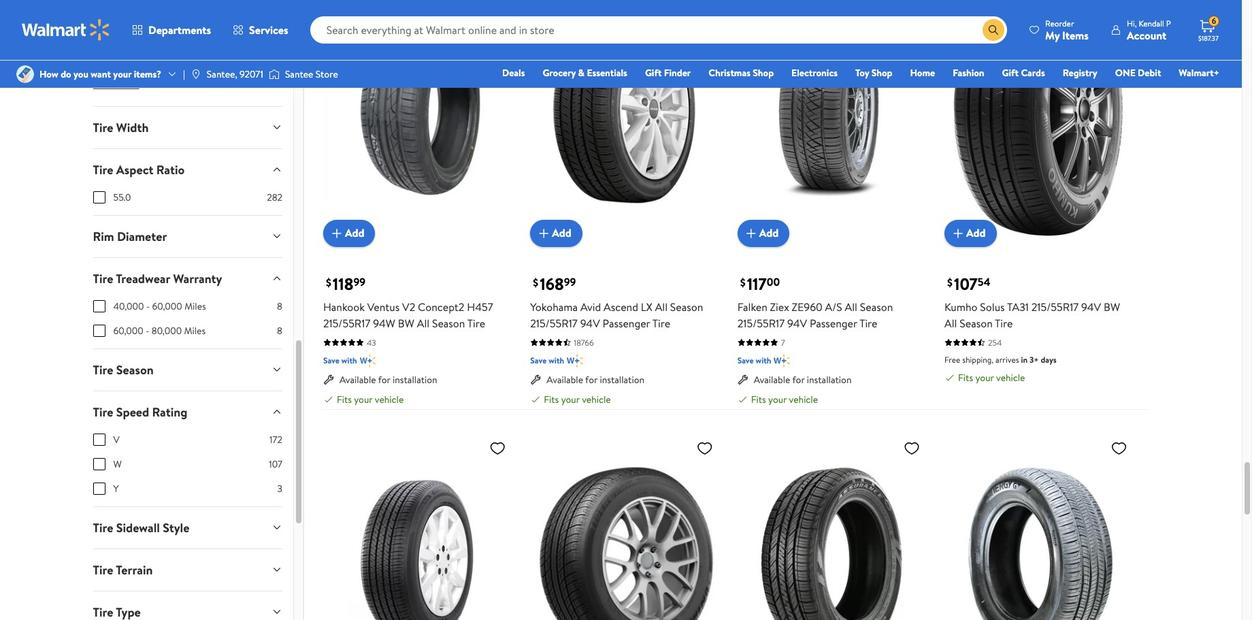 Task type: locate. For each thing, give the bounding box(es) containing it.
registry link
[[1057, 65, 1104, 80]]

tire
[[93, 119, 113, 136], [93, 161, 113, 178], [93, 270, 113, 287], [468, 316, 485, 331], [653, 316, 671, 331], [860, 316, 878, 331], [995, 316, 1013, 331], [93, 361, 113, 378], [93, 403, 113, 421], [93, 519, 113, 536], [93, 561, 113, 578]]

2 8 from the top
[[277, 324, 282, 337]]

1 add from the left
[[345, 226, 365, 241]]

0 horizontal spatial 107
[[269, 457, 282, 471]]

1 horizontal spatial for
[[586, 373, 598, 386]]

None checkbox
[[93, 191, 105, 203], [93, 300, 105, 312], [93, 325, 105, 337], [93, 433, 105, 446], [93, 482, 105, 495], [93, 191, 105, 203], [93, 300, 105, 312], [93, 325, 105, 337], [93, 433, 105, 446], [93, 482, 105, 495]]

add button for 117
[[738, 220, 790, 247]]

walmart+ link
[[1173, 65, 1226, 80]]

8 for 60,000 - 80,000 miles
[[277, 324, 282, 337]]

tire speed rating
[[93, 403, 187, 421]]

terrain
[[116, 561, 153, 578]]

1 vertical spatial 60,000
[[113, 324, 143, 337]]

1 horizontal spatial 60,000
[[152, 299, 182, 313]]

2 passenger from the left
[[810, 316, 858, 331]]

2 horizontal spatial available for installation
[[754, 373, 852, 386]]

installation down falken ziex ze960 a/s all season 215/55r17 94v passenger tire
[[807, 373, 852, 386]]

2 available for installation from the left
[[547, 373, 645, 386]]

tire sidewall style button
[[82, 507, 293, 549]]

season inside dropdown button
[[116, 361, 154, 378]]

add to cart image up the 118
[[329, 225, 345, 241]]

add to favorites list, bridgestone ecopia ep422 plus 215/55r17 94v as all season a/s tire image
[[490, 440, 506, 457]]

season inside hankook ventus v2 concept2 h457 215/55r17 94w bw all season tire
[[432, 316, 465, 331]]

available down '43'
[[340, 373, 376, 386]]

99 inside $ 168 99
[[564, 274, 576, 289]]

save with for 168
[[531, 354, 564, 366]]

add for 107
[[967, 226, 986, 241]]

0 horizontal spatial walmart plus image
[[360, 354, 376, 367]]

1 horizontal spatial add to cart image
[[536, 225, 552, 241]]

passenger down ascend
[[603, 316, 650, 331]]

3 add button from the left
[[738, 220, 790, 247]]

hankook ventus v2 concept2 h457 215/55r17 94w bw all season tire
[[323, 299, 493, 331]]

215/55r17 inside yokohama avid ascend lx all season 215/55r17 94v passenger tire
[[531, 316, 578, 331]]

add to cart image for 107
[[950, 225, 967, 241]]

w
[[113, 457, 122, 471]]

94v for 117
[[788, 316, 808, 331]]

hi, kendall p account
[[1127, 17, 1172, 43]]

1 available from the left
[[340, 373, 376, 386]]

how do you want your items?
[[39, 67, 161, 81]]

1 with from the left
[[342, 354, 357, 366]]

tire inside kumho solus ta31 215/55r17 94v bw all season tire
[[995, 316, 1013, 331]]

available for installation down 7
[[754, 373, 852, 386]]

2 save with from the left
[[531, 354, 564, 366]]

fits for 117
[[751, 393, 766, 406]]

gift left finder
[[645, 66, 662, 80]]

60,000
[[152, 299, 182, 313], [113, 324, 143, 337]]

all
[[655, 299, 668, 314], [845, 299, 858, 314], [417, 316, 430, 331], [945, 316, 957, 331]]

1 add to cart image from the left
[[329, 225, 345, 241]]

fits your vehicle
[[959, 371, 1026, 384], [337, 393, 404, 406], [544, 393, 611, 406], [751, 393, 818, 406]]

2 gift from the left
[[1003, 66, 1019, 80]]

1 passenger from the left
[[603, 316, 650, 331]]

1 for from the left
[[378, 373, 391, 386]]

fits your vehicle down 7
[[751, 393, 818, 406]]

2 $ from the left
[[533, 275, 539, 290]]

1 horizontal spatial available
[[547, 373, 583, 386]]

falken ziex ze960 a/s all season 215/55r17 94v passenger tire
[[738, 299, 893, 331]]

2 walmart plus image from the left
[[567, 354, 583, 367]]

0 horizontal spatial 99
[[354, 274, 366, 289]]

add to cart image up $ 107 54 at the top of page
[[950, 225, 967, 241]]

you
[[74, 67, 88, 81]]

99 up hankook on the left
[[354, 274, 366, 289]]

toy
[[856, 66, 870, 80]]

1 available for installation from the left
[[340, 373, 438, 386]]

1 horizontal spatial 107
[[954, 272, 978, 295]]

3 save from the left
[[738, 354, 754, 366]]

00
[[767, 274, 780, 289]]

55.0
[[113, 190, 131, 204]]

0 horizontal spatial with
[[342, 354, 357, 366]]

3 add from the left
[[760, 226, 779, 241]]

season right lx
[[670, 299, 704, 314]]

99 inside $ 118 99
[[354, 274, 366, 289]]

none checkbox inside tire speed rating 'group'
[[93, 458, 105, 470]]

1 walmart plus image from the left
[[360, 354, 376, 367]]

1 vertical spatial miles
[[184, 324, 206, 337]]

walmart plus image
[[360, 354, 376, 367], [567, 354, 583, 367], [774, 354, 790, 367]]

0 vertical spatial -
[[146, 299, 150, 313]]

$ left "168"
[[533, 275, 539, 290]]

2 shop from the left
[[872, 66, 893, 80]]

tire inside "dropdown button"
[[93, 561, 113, 578]]

1 shop from the left
[[753, 66, 774, 80]]

2 99 from the left
[[564, 274, 576, 289]]

1 vertical spatial -
[[146, 324, 149, 337]]

goodyear assurance fuel max all season 215/55r17 94v passenger tire image
[[738, 434, 926, 620]]

3 for from the left
[[793, 373, 805, 386]]

0 horizontal spatial available
[[340, 373, 376, 386]]

for down 18766
[[586, 373, 598, 386]]

2 - from the top
[[146, 324, 149, 337]]

215/55r17 down yokohama
[[531, 316, 578, 331]]

1 save from the left
[[323, 354, 340, 366]]

solus
[[981, 299, 1005, 314]]

1 gift from the left
[[645, 66, 662, 80]]

2 horizontal spatial for
[[793, 373, 805, 386]]

save
[[323, 354, 340, 366], [531, 354, 547, 366], [738, 354, 754, 366]]

installation for 117
[[807, 373, 852, 386]]

tire treadwear warranty group
[[93, 299, 282, 348]]

- for 60,000
[[146, 324, 149, 337]]

2 add to cart image from the left
[[536, 225, 552, 241]]

kumho solus ta31 215/55r17 94v bw all season tire
[[945, 299, 1121, 331]]

all inside yokohama avid ascend lx all season 215/55r17 94v passenger tire
[[655, 299, 668, 314]]

add button up $ 118 99
[[323, 220, 375, 247]]

$ inside $ 168 99
[[533, 275, 539, 290]]

1 horizontal spatial installation
[[600, 373, 645, 386]]

None checkbox
[[93, 458, 105, 470]]

yokohama avid ascend lx all season 215/55r17 94v passenger tire
[[531, 299, 704, 331]]

fashion
[[953, 66, 985, 80]]

save with down hankook on the left
[[323, 354, 357, 366]]

ta31
[[1008, 299, 1029, 314]]

$ 118 99
[[326, 272, 366, 295]]

all inside hankook ventus v2 concept2 h457 215/55r17 94w bw all season tire
[[417, 316, 430, 331]]

0 horizontal spatial for
[[378, 373, 391, 386]]

add to cart image up "168"
[[536, 225, 552, 241]]

vehicle for 168
[[582, 393, 611, 406]]

add to cart image
[[329, 225, 345, 241], [536, 225, 552, 241], [950, 225, 967, 241]]

rim diameter
[[93, 228, 167, 245]]

miles down warranty
[[185, 299, 206, 313]]

available
[[340, 373, 376, 386], [547, 373, 583, 386], [754, 373, 791, 386]]

departments button
[[121, 14, 222, 46]]

reorder my items
[[1046, 17, 1089, 43]]

$
[[326, 275, 331, 290], [533, 275, 539, 290], [740, 275, 746, 290], [948, 275, 953, 290]]

2 for from the left
[[586, 373, 598, 386]]

3 available for installation from the left
[[754, 373, 852, 386]]

0 horizontal spatial add to cart image
[[329, 225, 345, 241]]

1 horizontal spatial with
[[549, 354, 564, 366]]

gift left cards
[[1003, 66, 1019, 80]]

3 available from the left
[[754, 373, 791, 386]]

all right the a/s
[[845, 299, 858, 314]]

passenger down the a/s
[[810, 316, 858, 331]]

shop inside 'toy shop' link
[[872, 66, 893, 80]]

$ for 107
[[948, 275, 953, 290]]

1 99 from the left
[[354, 274, 366, 289]]

items
[[1063, 28, 1089, 43]]

add button for 107
[[945, 220, 997, 247]]

fits your vehicle for 168
[[544, 393, 611, 406]]

all inside falken ziex ze960 a/s all season 215/55r17 94v passenger tire
[[845, 299, 858, 314]]

3 walmart plus image from the left
[[774, 354, 790, 367]]

your down '43'
[[354, 393, 373, 406]]

1 - from the top
[[146, 299, 150, 313]]

registry
[[1063, 66, 1098, 80]]

60,000 down 40,000
[[113, 324, 143, 337]]

1 horizontal spatial bw
[[1104, 299, 1121, 314]]

save with
[[323, 354, 357, 366], [531, 354, 564, 366], [738, 354, 772, 366]]

&
[[578, 66, 585, 80]]

available for installation down 18766
[[547, 373, 645, 386]]

$ left 117
[[740, 275, 746, 290]]

add for 168
[[552, 226, 572, 241]]

shop right toy
[[872, 66, 893, 80]]

h457
[[467, 299, 493, 314]]

save down yokohama
[[531, 354, 547, 366]]

save down falken
[[738, 354, 754, 366]]

grocery & essentials
[[543, 66, 628, 80]]

1 horizontal spatial 99
[[564, 274, 576, 289]]

gift inside 'link'
[[645, 66, 662, 80]]

tire speed rating tab
[[82, 391, 293, 433]]

94v inside yokohama avid ascend lx all season 215/55r17 94v passenger tire
[[580, 316, 600, 331]]

8
[[277, 299, 282, 313], [277, 324, 282, 337]]

all down kumho
[[945, 316, 957, 331]]

fits
[[959, 371, 974, 384], [337, 393, 352, 406], [544, 393, 559, 406], [751, 393, 766, 406]]

your down shipping,
[[976, 371, 994, 384]]

 image for santee, 92071
[[191, 69, 201, 80]]

all inside kumho solus ta31 215/55r17 94v bw all season tire
[[945, 316, 957, 331]]

kendall
[[1139, 17, 1165, 29]]

4 $ from the left
[[948, 275, 953, 290]]

ventus
[[367, 299, 400, 314]]

$ left the 118
[[326, 275, 331, 290]]

0 horizontal spatial 94v
[[580, 316, 600, 331]]

215/55r17 right ta31
[[1032, 299, 1079, 314]]

save down hankook on the left
[[323, 354, 340, 366]]

2 horizontal spatial 94v
[[1082, 299, 1102, 314]]

deals
[[502, 66, 525, 80]]

1 horizontal spatial gift
[[1003, 66, 1019, 80]]

0 vertical spatial 8
[[277, 299, 282, 313]]

add to favorites list, hankook kinergy gt (h436) all season 215/55r17 94v passenger tire image
[[1111, 440, 1128, 457]]

add up $ 168 99
[[552, 226, 572, 241]]

all right lx
[[655, 299, 668, 314]]

available for 118
[[340, 373, 376, 386]]

hankook ventus v2 concept2 h457 215/55r17 94w bw all season tire image
[[323, 0, 511, 236]]

2 add from the left
[[552, 226, 572, 241]]

2 horizontal spatial save
[[738, 354, 754, 366]]

for down 94w
[[378, 373, 391, 386]]

available for installation for 118
[[340, 373, 438, 386]]

0 horizontal spatial passenger
[[603, 316, 650, 331]]

1 8 from the top
[[277, 299, 282, 313]]

save with for 118
[[323, 354, 357, 366]]

rim diameter tab
[[82, 216, 293, 257]]

bw inside kumho solus ta31 215/55r17 94v bw all season tire
[[1104, 299, 1121, 314]]

fits your vehicle down 18766
[[544, 393, 611, 406]]

 image
[[269, 67, 280, 81], [191, 69, 201, 80]]

$ inside $ 118 99
[[326, 275, 331, 290]]

1 save with from the left
[[323, 354, 357, 366]]

account
[[1127, 28, 1167, 43]]

3 add to cart image from the left
[[950, 225, 967, 241]]

season down kumho
[[960, 316, 993, 331]]

shop inside christmas shop link
[[753, 66, 774, 80]]

94v
[[1082, 299, 1102, 314], [580, 316, 600, 331], [788, 316, 808, 331]]

for down falken ziex ze960 a/s all season 215/55r17 94v passenger tire
[[793, 373, 805, 386]]

add for 118
[[345, 226, 365, 241]]

available for 168
[[547, 373, 583, 386]]

with down yokohama
[[549, 354, 564, 366]]

1 installation from the left
[[393, 373, 438, 386]]

215/55r17 down falken
[[738, 316, 785, 331]]

- right 40,000
[[146, 299, 150, 313]]

0 vertical spatial bw
[[1104, 299, 1121, 314]]

walmart plus image down 7
[[774, 354, 790, 367]]

season down concept2
[[432, 316, 465, 331]]

christmas
[[709, 66, 751, 80]]

add up 00
[[760, 226, 779, 241]]

with for 117
[[756, 354, 772, 366]]

add to favorites list, uniroyal tiger paw touring a/s all season 215/55r17 94v passenger tire fits: 2011-15 chevrolet cruze eco, 2012-14 toyota camry hybrid xle image
[[697, 440, 713, 457]]

diameter
[[117, 228, 167, 245]]

available down 7
[[754, 373, 791, 386]]

avid
[[581, 299, 601, 314]]

4 add from the left
[[967, 226, 986, 241]]

1 horizontal spatial passenger
[[810, 316, 858, 331]]

add up $ 118 99
[[345, 226, 365, 241]]

with
[[342, 354, 357, 366], [549, 354, 564, 366], [756, 354, 772, 366]]

add button
[[323, 220, 375, 247], [531, 220, 583, 247], [738, 220, 790, 247], [945, 220, 997, 247]]

vehicle
[[997, 371, 1026, 384], [375, 393, 404, 406], [582, 393, 611, 406], [789, 393, 818, 406]]

santee,
[[207, 67, 237, 81]]

94v inside falken ziex ze960 a/s all season 215/55r17 94v passenger tire
[[788, 316, 808, 331]]

6 $187.37
[[1199, 15, 1219, 43]]

3 save with from the left
[[738, 354, 772, 366]]

0 horizontal spatial bw
[[398, 316, 415, 331]]

one
[[1116, 66, 1136, 80]]

0 vertical spatial miles
[[185, 299, 206, 313]]

available down 18766
[[547, 373, 583, 386]]

 image right "|"
[[191, 69, 201, 80]]

18766
[[574, 337, 594, 348]]

$ inside $ 107 54
[[948, 275, 953, 290]]

 image
[[16, 65, 34, 83]]

107 down 172
[[269, 457, 282, 471]]

fits your vehicle down '43'
[[337, 393, 404, 406]]

99 for 118
[[354, 274, 366, 289]]

sidewall
[[116, 519, 160, 536]]

2 horizontal spatial installation
[[807, 373, 852, 386]]

2 horizontal spatial walmart plus image
[[774, 354, 790, 367]]

more
[[117, 77, 139, 91]]

117
[[747, 272, 767, 295]]

tire treadwear warranty
[[93, 270, 222, 287]]

1 vertical spatial bw
[[398, 316, 415, 331]]

walmart plus image down 18766
[[567, 354, 583, 367]]

- left 80,000
[[146, 324, 149, 337]]

0 horizontal spatial available for installation
[[340, 373, 438, 386]]

2 horizontal spatial with
[[756, 354, 772, 366]]

$ for 118
[[326, 275, 331, 290]]

0 horizontal spatial installation
[[393, 373, 438, 386]]

215/55r17 down hankook on the left
[[323, 316, 371, 331]]

add to cart image for 118
[[329, 225, 345, 241]]

1 horizontal spatial available for installation
[[547, 373, 645, 386]]

passenger inside yokohama avid ascend lx all season 215/55r17 94v passenger tire
[[603, 316, 650, 331]]

add button up $ 107 54 at the top of page
[[945, 220, 997, 247]]

treadwear
[[116, 270, 170, 287]]

 image right 92071
[[269, 67, 280, 81]]

2 horizontal spatial available
[[754, 373, 791, 386]]

installation down 94w
[[393, 373, 438, 386]]

departments
[[148, 22, 211, 37]]

99 for 168
[[564, 274, 576, 289]]

shop
[[753, 66, 774, 80], [872, 66, 893, 80]]

items?
[[134, 67, 161, 81]]

107 up kumho
[[954, 272, 978, 295]]

save with down falken
[[738, 354, 772, 366]]

for for 118
[[378, 373, 391, 386]]

1 horizontal spatial shop
[[872, 66, 893, 80]]

walmart plus image down '43'
[[360, 354, 376, 367]]

$ up kumho
[[948, 275, 953, 290]]

3 $ from the left
[[740, 275, 746, 290]]

with down hankook on the left
[[342, 354, 357, 366]]

0 horizontal spatial save with
[[323, 354, 357, 366]]

60,000 up 80,000
[[152, 299, 182, 313]]

1 add button from the left
[[323, 220, 375, 247]]

1 horizontal spatial save with
[[531, 354, 564, 366]]

show more button
[[82, 73, 150, 95]]

fits for 168
[[544, 393, 559, 406]]

2 add button from the left
[[531, 220, 583, 247]]

99 up yokohama
[[564, 274, 576, 289]]

2 available from the left
[[547, 373, 583, 386]]

add up 54
[[967, 226, 986, 241]]

0 horizontal spatial shop
[[753, 66, 774, 80]]

2 installation from the left
[[600, 373, 645, 386]]

tab
[[82, 591, 293, 620]]

2 horizontal spatial add to cart image
[[950, 225, 967, 241]]

1 vertical spatial 8
[[277, 324, 282, 337]]

1 horizontal spatial  image
[[269, 67, 280, 81]]

107 inside tire speed rating 'group'
[[269, 457, 282, 471]]

4 add button from the left
[[945, 220, 997, 247]]

debit
[[1138, 66, 1162, 80]]

2 horizontal spatial save with
[[738, 354, 772, 366]]

$ inside the $ 117 00
[[740, 275, 746, 290]]

available for installation down '43'
[[340, 373, 438, 386]]

1 horizontal spatial 94v
[[788, 316, 808, 331]]

add button up $ 168 99
[[531, 220, 583, 247]]

miles right 80,000
[[184, 324, 206, 337]]

$187.37
[[1199, 33, 1219, 43]]

a/s
[[826, 299, 843, 314]]

falken ziex ze960 a/s all season 215/55r17 94v passenger tire image
[[738, 0, 926, 236]]

add
[[345, 226, 365, 241], [552, 226, 572, 241], [760, 226, 779, 241], [967, 226, 986, 241]]

$ 117 00
[[740, 272, 780, 295]]

season right the a/s
[[860, 299, 893, 314]]

available for 117
[[754, 373, 791, 386]]

gift for gift finder
[[645, 66, 662, 80]]

1 horizontal spatial walmart plus image
[[567, 354, 583, 367]]

1 vertical spatial 107
[[269, 457, 282, 471]]

santee
[[285, 67, 313, 81]]

107
[[954, 272, 978, 295], [269, 457, 282, 471]]

ziex
[[770, 299, 790, 314]]

passenger for 168
[[603, 316, 650, 331]]

season up speed
[[116, 361, 154, 378]]

2 with from the left
[[549, 354, 564, 366]]

3 with from the left
[[756, 354, 772, 366]]

shop for toy shop
[[872, 66, 893, 80]]

your down 18766
[[561, 393, 580, 406]]

1 $ from the left
[[326, 275, 331, 290]]

passenger inside falken ziex ze960 a/s all season 215/55r17 94v passenger tire
[[810, 316, 858, 331]]

walmart plus image for 168
[[567, 354, 583, 367]]

arrives
[[996, 354, 1020, 365]]

0 horizontal spatial  image
[[191, 69, 201, 80]]

with for 168
[[549, 354, 564, 366]]

toy shop link
[[850, 65, 899, 80]]

bw
[[1104, 299, 1121, 314], [398, 316, 415, 331]]

0 horizontal spatial save
[[323, 354, 340, 366]]

all down concept2
[[417, 316, 430, 331]]

falken
[[738, 299, 768, 314]]

3 installation from the left
[[807, 373, 852, 386]]

0 vertical spatial 60,000
[[152, 299, 182, 313]]

home link
[[904, 65, 942, 80]]

2 save from the left
[[531, 354, 547, 366]]

add button up 00
[[738, 220, 790, 247]]

your down 7
[[769, 393, 787, 406]]

0 horizontal spatial gift
[[645, 66, 662, 80]]

1 horizontal spatial save
[[531, 354, 547, 366]]

installation down yokohama avid ascend lx all season 215/55r17 94v passenger tire
[[600, 373, 645, 386]]

with down falken
[[756, 354, 772, 366]]

rim diameter button
[[82, 216, 293, 257]]

save with down yokohama
[[531, 354, 564, 366]]

do
[[61, 67, 71, 81]]

shop right the christmas at the right of the page
[[753, 66, 774, 80]]

season inside falken ziex ze960 a/s all season 215/55r17 94v passenger tire
[[860, 299, 893, 314]]



Task type: describe. For each thing, give the bounding box(es) containing it.
tire treadwear warranty tab
[[82, 258, 293, 299]]

grocery
[[543, 66, 576, 80]]

bw inside hankook ventus v2 concept2 h457 215/55r17 94w bw all season tire
[[398, 316, 415, 331]]

season inside yokohama avid ascend lx all season 215/55r17 94v passenger tire
[[670, 299, 704, 314]]

hankook kinergy gt (h436) all season 215/55r17 94v passenger tire image
[[945, 434, 1133, 620]]

installation for 168
[[600, 373, 645, 386]]

tire terrain
[[93, 561, 153, 578]]

hankook
[[323, 299, 365, 314]]

8 for 40,000 - 60,000 miles
[[277, 299, 282, 313]]

lx
[[641, 299, 653, 314]]

v
[[113, 433, 120, 446]]

tire treadwear warranty button
[[82, 258, 293, 299]]

rim
[[93, 228, 114, 245]]

tire speed rating button
[[82, 391, 293, 433]]

215/55r17 inside falken ziex ze960 a/s all season 215/55r17 94v passenger tire
[[738, 316, 785, 331]]

toy shop
[[856, 66, 893, 80]]

cards
[[1021, 66, 1046, 80]]

your for 168
[[561, 393, 580, 406]]

add to cart image for 168
[[536, 225, 552, 241]]

walmart plus image for 118
[[360, 354, 376, 367]]

tire terrain button
[[82, 549, 293, 591]]

in
[[1022, 354, 1028, 365]]

y
[[113, 482, 119, 495]]

finder
[[664, 66, 691, 80]]

your right 'want'
[[113, 67, 132, 81]]

my
[[1046, 28, 1060, 43]]

254
[[989, 337, 1002, 348]]

Search search field
[[310, 16, 1008, 44]]

aspect
[[116, 161, 154, 178]]

ascend
[[604, 299, 639, 314]]

v2
[[402, 299, 415, 314]]

hi,
[[1127, 17, 1137, 29]]

282
[[267, 190, 282, 204]]

6
[[1212, 15, 1217, 27]]

60,000 - 80,000 miles
[[113, 324, 206, 337]]

show
[[93, 77, 115, 91]]

ze960
[[792, 299, 823, 314]]

94v for 168
[[580, 316, 600, 331]]

deals link
[[496, 65, 531, 80]]

add to favorites list, goodyear assurance fuel max all season 215/55r17 94v passenger tire image
[[904, 440, 920, 457]]

3+
[[1030, 354, 1039, 365]]

shop for christmas shop
[[753, 66, 774, 80]]

tire width
[[93, 119, 149, 136]]

54
[[978, 274, 991, 289]]

bridgestone ecopia ep422 plus 215/55r17 94v as all season a/s tire image
[[323, 434, 511, 620]]

Walmart Site-Wide search field
[[310, 16, 1008, 44]]

home
[[911, 66, 936, 80]]

services
[[249, 22, 288, 37]]

168
[[540, 272, 564, 295]]

save for 168
[[531, 354, 547, 366]]

santee, 92071
[[207, 67, 263, 81]]

walmart image
[[22, 19, 110, 41]]

save for 118
[[323, 354, 340, 366]]

kumho
[[945, 299, 978, 314]]

tire width button
[[82, 107, 293, 148]]

essentials
[[587, 66, 628, 80]]

available for installation for 117
[[754, 373, 852, 386]]

services button
[[222, 14, 299, 46]]

- for 40,000
[[146, 299, 150, 313]]

days
[[1041, 354, 1057, 365]]

walmart+
[[1179, 66, 1220, 80]]

tire aspect ratio button
[[82, 149, 293, 190]]

save with for 117
[[738, 354, 772, 366]]

electronics link
[[786, 65, 844, 80]]

miles for 40,000 - 60,000 miles
[[185, 299, 206, 313]]

tire inside yokohama avid ascend lx all season 215/55r17 94v passenger tire
[[653, 316, 671, 331]]

tire terrain tab
[[82, 549, 293, 591]]

store
[[316, 67, 338, 81]]

installation for 118
[[393, 373, 438, 386]]

search icon image
[[989, 25, 999, 35]]

tire width tab
[[82, 107, 293, 148]]

$ 107 54
[[948, 272, 991, 295]]

94w
[[373, 316, 396, 331]]

for for 117
[[793, 373, 805, 386]]

christmas shop link
[[703, 65, 780, 80]]

rating
[[152, 403, 187, 421]]

fits your vehicle for 117
[[751, 393, 818, 406]]

tire inside falken ziex ze960 a/s all season 215/55r17 94v passenger tire
[[860, 316, 878, 331]]

tire inside hankook ventus v2 concept2 h457 215/55r17 94w bw all season tire
[[468, 316, 485, 331]]

tire sidewall style tab
[[82, 507, 293, 549]]

santee store
[[285, 67, 338, 81]]

free
[[945, 354, 961, 365]]

fits for 118
[[337, 393, 352, 406]]

tire speed rating group
[[93, 433, 282, 506]]

tire season tab
[[82, 349, 293, 391]]

warranty
[[173, 270, 222, 287]]

add button for 168
[[531, 220, 583, 247]]

 image for santee store
[[269, 67, 280, 81]]

$ for 117
[[740, 275, 746, 290]]

shipping,
[[963, 354, 994, 365]]

your for 117
[[769, 393, 787, 406]]

|
[[183, 67, 185, 81]]

yokohama avid ascend lx all season 215/55r17 94v passenger tire image
[[531, 0, 719, 236]]

one debit
[[1116, 66, 1162, 80]]

season inside kumho solus ta31 215/55r17 94v bw all season tire
[[960, 316, 993, 331]]

electronics
[[792, 66, 838, 80]]

free shipping, arrives in 3+ days
[[945, 354, 1057, 365]]

add to cart image
[[743, 225, 760, 241]]

miles for 60,000 - 80,000 miles
[[184, 324, 206, 337]]

add for 117
[[760, 226, 779, 241]]

fits your vehicle down free shipping, arrives in 3+ days
[[959, 371, 1026, 384]]

with for 118
[[342, 354, 357, 366]]

one debit link
[[1110, 65, 1168, 80]]

walmart plus image for 117
[[774, 354, 790, 367]]

vehicle for 118
[[375, 393, 404, 406]]

92071
[[240, 67, 263, 81]]

gift finder link
[[639, 65, 697, 80]]

available for installation for 168
[[547, 373, 645, 386]]

tire season button
[[82, 349, 293, 391]]

add button for 118
[[323, 220, 375, 247]]

save for 117
[[738, 354, 754, 366]]

215/55r17 inside kumho solus ta31 215/55r17 94v bw all season tire
[[1032, 299, 1079, 314]]

215/55r17 inside hankook ventus v2 concept2 h457 215/55r17 94w bw all season tire
[[323, 316, 371, 331]]

94v inside kumho solus ta31 215/55r17 94v bw all season tire
[[1082, 299, 1102, 314]]

3
[[277, 482, 282, 495]]

show more
[[93, 77, 139, 91]]

style
[[163, 519, 190, 536]]

passenger for 117
[[810, 316, 858, 331]]

0 vertical spatial 107
[[954, 272, 978, 295]]

tire season
[[93, 361, 154, 378]]

p
[[1167, 17, 1172, 29]]

yokohama
[[531, 299, 578, 314]]

width
[[116, 119, 149, 136]]

speed
[[116, 403, 149, 421]]

for for 168
[[586, 373, 598, 386]]

uniroyal tiger paw touring a/s all season 215/55r17 94v passenger tire fits: 2011-15 chevrolet cruze eco, 2012-14 toyota camry hybrid xle image
[[531, 434, 719, 620]]

tire aspect ratio tab
[[82, 149, 293, 190]]

fits your vehicle for 118
[[337, 393, 404, 406]]

tire aspect ratio
[[93, 161, 185, 178]]

118
[[333, 272, 354, 295]]

reorder
[[1046, 17, 1075, 29]]

40,000 - 60,000 miles
[[113, 299, 206, 313]]

kumho solus ta31 215/55r17 94v bw all season tire image
[[945, 0, 1133, 236]]

your for 118
[[354, 393, 373, 406]]

fashion link
[[947, 65, 991, 80]]

172
[[270, 433, 282, 446]]

$ for 168
[[533, 275, 539, 290]]

gift cards link
[[996, 65, 1052, 80]]

gift for gift cards
[[1003, 66, 1019, 80]]

vehicle for 117
[[789, 393, 818, 406]]

0 horizontal spatial 60,000
[[113, 324, 143, 337]]



Task type: vqa. For each thing, say whether or not it's contained in the screenshot.
bottommost owned
no



